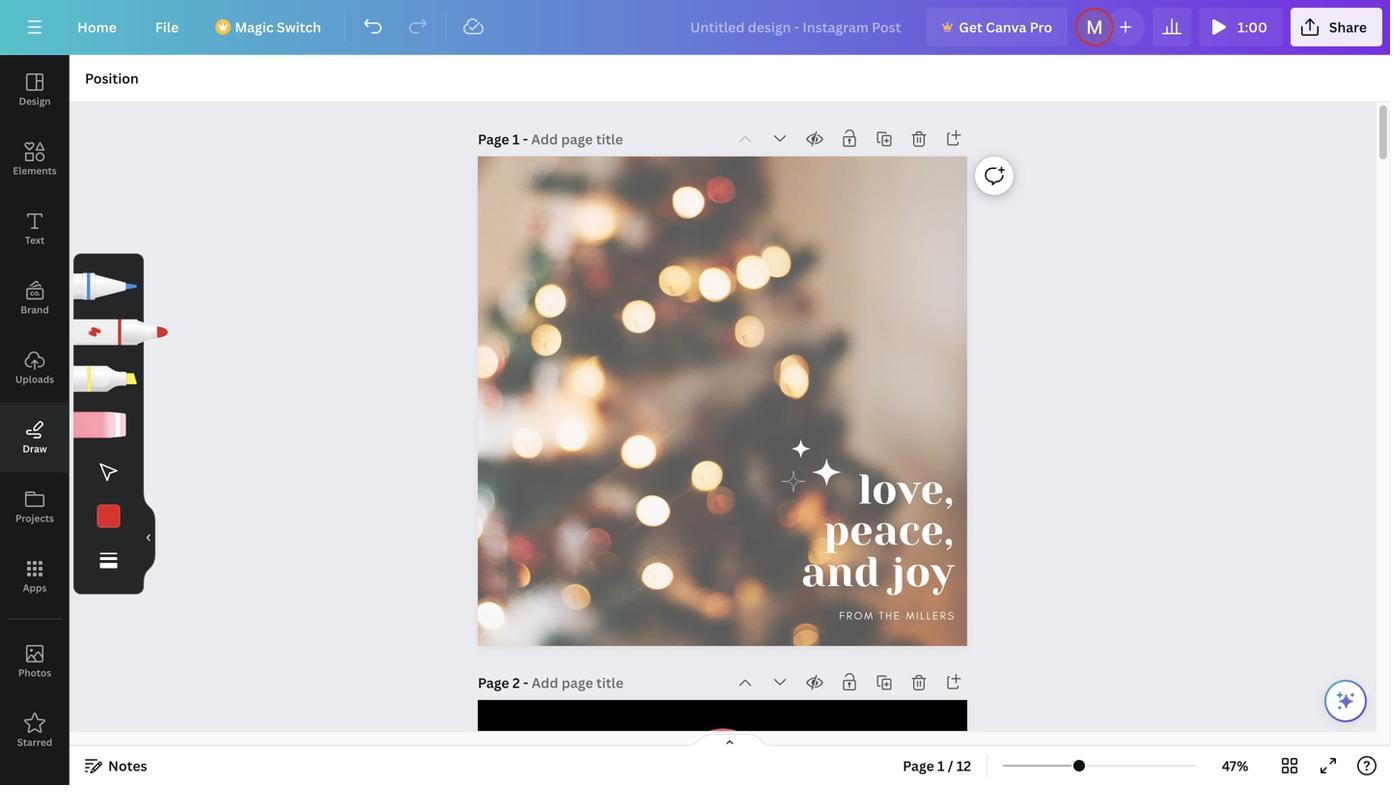 Task type: locate. For each thing, give the bounding box(es) containing it.
0 vertical spatial page
[[478, 130, 509, 148]]

file button
[[140, 8, 194, 46]]

hide image
[[143, 491, 155, 584]]

1 - from the top
[[523, 130, 528, 148]]

apps
[[23, 581, 47, 594]]

share button
[[1291, 8, 1383, 46]]

get
[[959, 18, 983, 36]]

projects button
[[0, 472, 70, 542]]

projects
[[15, 512, 54, 525]]

love, peace, and joy
[[801, 465, 954, 596]]

notes button
[[77, 750, 155, 781]]

1:00 button
[[1199, 8, 1283, 46]]

2 - from the top
[[523, 673, 528, 692]]

1 horizontal spatial 1
[[938, 757, 945, 775]]

page 1 / 12 button
[[895, 750, 979, 781]]

the
[[879, 609, 902, 622]]

page
[[478, 130, 509, 148], [478, 673, 509, 692], [903, 757, 934, 775]]

elements
[[13, 164, 57, 177]]

page 1 -
[[478, 130, 531, 148]]

joy
[[892, 548, 954, 596]]

photos button
[[0, 627, 70, 696]]

from
[[840, 609, 875, 622]]

millers
[[906, 609, 956, 622]]

0 vertical spatial -
[[523, 130, 528, 148]]

get canva pro
[[959, 18, 1053, 36]]

from the millers
[[840, 609, 956, 622]]

1 vertical spatial -
[[523, 673, 528, 692]]

1 page title text field from the top
[[531, 129, 625, 149]]

brand button
[[0, 264, 70, 333]]

0 vertical spatial page title text field
[[531, 129, 625, 149]]

draw button
[[0, 403, 70, 472]]

1 vertical spatial 1
[[938, 757, 945, 775]]

side panel tab list
[[0, 55, 70, 766]]

2 page title text field from the top
[[532, 673, 626, 692]]

page title text field for page 1 -
[[531, 129, 625, 149]]

12
[[957, 757, 971, 775]]

1 vertical spatial page
[[478, 673, 509, 692]]

1
[[513, 130, 520, 148], [938, 757, 945, 775]]

switch
[[277, 18, 321, 36]]

- for page 1 -
[[523, 130, 528, 148]]

1 for -
[[513, 130, 520, 148]]

- for page 2 -
[[523, 673, 528, 692]]

Page title text field
[[531, 129, 625, 149], [532, 673, 626, 692]]

home link
[[62, 8, 132, 46]]

1 vertical spatial page title text field
[[532, 673, 626, 692]]

2 vertical spatial page
[[903, 757, 934, 775]]

2
[[513, 673, 520, 692]]

text button
[[0, 194, 70, 264]]

-
[[523, 130, 528, 148], [523, 673, 528, 692]]

Design title text field
[[675, 8, 919, 46]]

home
[[77, 18, 117, 36]]

1 for /
[[938, 757, 945, 775]]

love,
[[858, 465, 954, 514]]

notes
[[108, 757, 147, 775]]

uploads
[[15, 373, 54, 386]]

show pages image
[[684, 733, 776, 748]]

pro
[[1030, 18, 1053, 36]]

position button
[[77, 63, 146, 94]]

uploads button
[[0, 333, 70, 403]]

0 horizontal spatial 1
[[513, 130, 520, 148]]

1 inside button
[[938, 757, 945, 775]]

apps button
[[0, 542, 70, 611]]

page 1 / 12
[[903, 757, 971, 775]]

get canva pro button
[[926, 8, 1068, 46]]

0 vertical spatial 1
[[513, 130, 520, 148]]

magic switch
[[235, 18, 321, 36]]

#e7191f image
[[97, 505, 120, 528], [97, 505, 120, 528]]

1:00
[[1238, 18, 1268, 36]]



Task type: describe. For each thing, give the bounding box(es) containing it.
magic switch button
[[202, 8, 337, 46]]

47%
[[1222, 757, 1249, 775]]

peace,
[[824, 507, 954, 555]]

position
[[85, 69, 139, 87]]

elements button
[[0, 125, 70, 194]]

page for page 1
[[478, 130, 509, 148]]

canva
[[986, 18, 1027, 36]]

page for page 2
[[478, 673, 509, 692]]

and
[[801, 548, 880, 596]]

/
[[948, 757, 954, 775]]

canva assistant image
[[1334, 689, 1358, 713]]

design button
[[0, 55, 70, 125]]

47% button
[[1204, 750, 1267, 781]]

photos
[[18, 666, 51, 679]]

design
[[19, 95, 51, 108]]

page inside button
[[903, 757, 934, 775]]

brand
[[21, 303, 49, 316]]

starred
[[17, 736, 52, 749]]

draw
[[23, 442, 47, 455]]

magic
[[235, 18, 274, 36]]

page 2 -
[[478, 673, 532, 692]]

page title text field for page 2 -
[[532, 673, 626, 692]]

starred button
[[0, 696, 70, 766]]

text
[[25, 234, 45, 247]]

main menu bar
[[0, 0, 1390, 55]]

file
[[155, 18, 179, 36]]

share
[[1329, 18, 1367, 36]]



Task type: vqa. For each thing, say whether or not it's contained in the screenshot.
Page 1 -
yes



